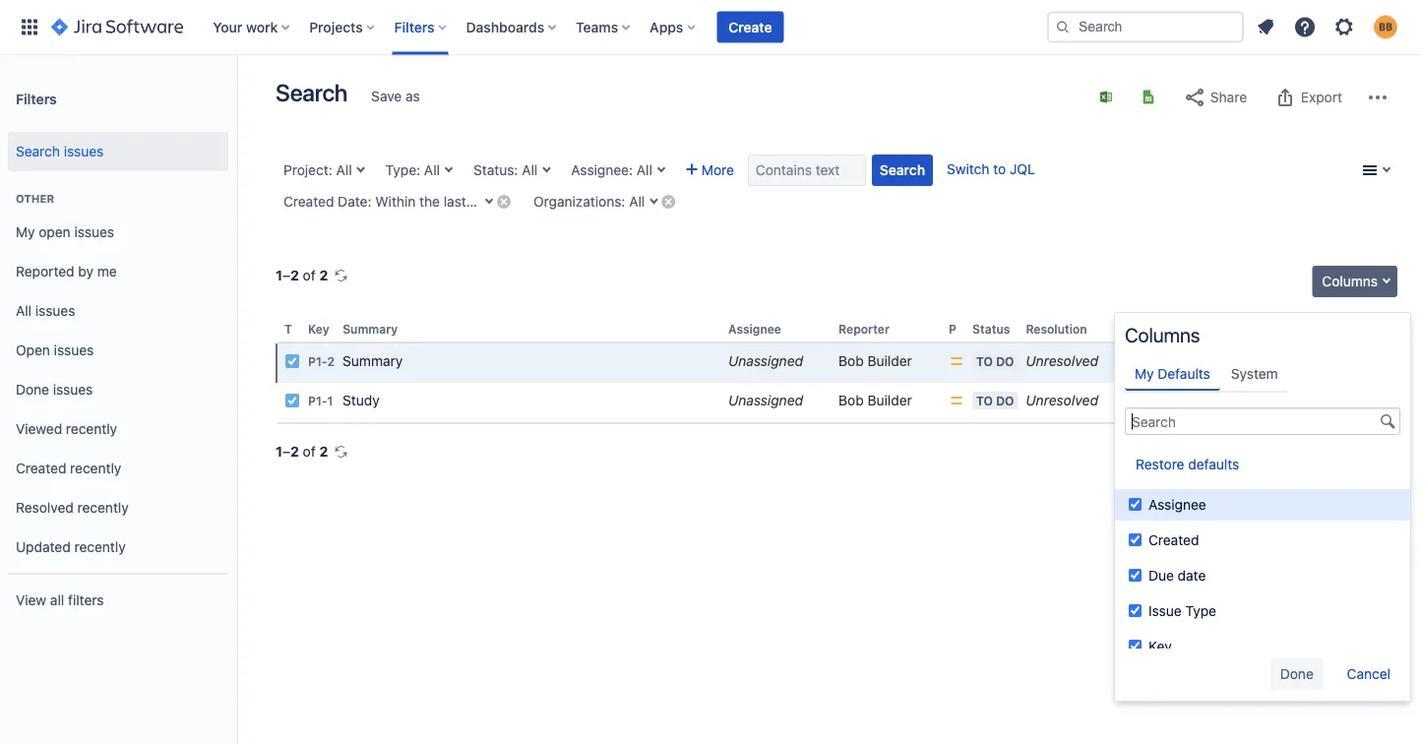 Task type: vqa. For each thing, say whether or not it's contained in the screenshot.
Date:
yes



Task type: locate. For each thing, give the bounding box(es) containing it.
1 p1- from the top
[[308, 355, 327, 369]]

2 bob from the top
[[839, 392, 864, 409]]

0 vertical spatial filters
[[394, 19, 435, 35]]

1 inside p1-1 study
[[327, 394, 333, 408]]

medium image
[[949, 354, 965, 369], [949, 393, 965, 409]]

columns button
[[1313, 266, 1398, 297]]

study
[[343, 392, 380, 409]]

do for study
[[996, 394, 1014, 408]]

task image
[[284, 354, 300, 369], [284, 393, 300, 409]]

restore
[[1136, 456, 1185, 473]]

date
[[1178, 568, 1206, 584]]

2
[[530, 193, 538, 210], [290, 267, 299, 284], [319, 267, 328, 284], [327, 355, 335, 369], [290, 444, 299, 460], [319, 444, 328, 460]]

1 to from the top
[[977, 355, 993, 368]]

1 vertical spatial unassigned
[[729, 392, 803, 409]]

search button
[[872, 155, 933, 186]]

all
[[50, 592, 64, 608]]

the
[[419, 193, 440, 210]]

p1- down p1-2 "link"
[[308, 394, 327, 408]]

p1-1 link
[[308, 394, 333, 408]]

sidebar navigation image
[[215, 79, 258, 118]]

0 vertical spatial of
[[303, 267, 316, 284]]

bob builder
[[839, 353, 912, 369], [839, 392, 912, 409]]

more
[[702, 162, 734, 178]]

1 vertical spatial bob
[[839, 392, 864, 409]]

all issues link
[[8, 291, 228, 331]]

2 vertical spatial search
[[880, 162, 925, 178]]

my left open
[[16, 224, 35, 240]]

my left defaults
[[1135, 366, 1154, 382]]

all right assignee:
[[637, 162, 653, 178]]

switch to jql
[[947, 161, 1035, 177]]

0 vertical spatial p1-
[[308, 355, 327, 369]]

issues for all issues
[[35, 303, 75, 319]]

1 vertical spatial to do
[[977, 394, 1014, 408]]

2 bob builder link from the top
[[839, 392, 912, 409]]

do
[[996, 355, 1014, 368], [996, 394, 1014, 408]]

recently
[[66, 421, 117, 437], [70, 460, 121, 477], [77, 500, 129, 516], [74, 539, 126, 555]]

medium image for summary
[[949, 354, 965, 369]]

switch
[[947, 161, 990, 177]]

p1- inside p1-1 study
[[308, 394, 327, 408]]

0 vertical spatial medium image
[[949, 354, 965, 369]]

bob
[[839, 353, 864, 369], [839, 392, 864, 409]]

open in google sheets image
[[1141, 89, 1157, 105]]

task image left p1-1 link
[[284, 393, 300, 409]]

2 task image from the top
[[284, 393, 300, 409]]

filters
[[68, 592, 104, 608]]

2 to do from the top
[[977, 394, 1014, 408]]

1 bob builder from the top
[[839, 353, 912, 369]]

search field up the open in google sheets icon
[[1047, 11, 1244, 43]]

p1-1 study
[[308, 392, 380, 409]]

search image
[[1055, 19, 1071, 35]]

0 vertical spatial to
[[977, 355, 993, 368]]

search down projects
[[276, 79, 348, 106]]

organizations:
[[534, 193, 626, 210]]

0 vertical spatial do
[[996, 355, 1014, 368]]

restore defaults button
[[1125, 449, 1250, 480]]

search up other
[[16, 143, 60, 160]]

your work
[[213, 19, 278, 35]]

1 vertical spatial bob builder link
[[839, 392, 912, 409]]

create
[[729, 19, 772, 35]]

1 vertical spatial of
[[303, 444, 316, 460]]

viewed
[[16, 421, 62, 437]]

recently down created recently link
[[77, 500, 129, 516]]

0 horizontal spatial my
[[16, 224, 35, 240]]

projects
[[309, 19, 363, 35]]

search
[[276, 79, 348, 106], [16, 143, 60, 160], [880, 162, 925, 178]]

study link
[[343, 392, 380, 409]]

reported by me
[[16, 263, 117, 280]]

18/oct/23 right defaults
[[1221, 353, 1284, 369]]

2 builder from the top
[[868, 392, 912, 409]]

2 summary from the top
[[343, 353, 403, 369]]

search field down system button
[[1125, 408, 1401, 435]]

issues for search issues
[[64, 143, 104, 160]]

dashboards button
[[460, 11, 564, 43]]

0 horizontal spatial key
[[308, 322, 329, 336]]

key right t
[[308, 322, 329, 336]]

1 – 2 of 2 down p1-1 link
[[276, 444, 328, 460]]

small image
[[1178, 320, 1194, 336]]

organizations: all
[[534, 193, 645, 210]]

1 horizontal spatial filters
[[394, 19, 435, 35]]

1 vertical spatial medium image
[[949, 393, 965, 409]]

0 vertical spatial builder
[[868, 353, 912, 369]]

0 vertical spatial summary
[[343, 322, 398, 336]]

1 horizontal spatial key
[[1149, 638, 1172, 655]]

to for summary
[[977, 355, 993, 368]]

0 vertical spatial task image
[[284, 354, 300, 369]]

2 unassigned from the top
[[729, 392, 803, 409]]

1 to do from the top
[[977, 355, 1014, 368]]

status:
[[474, 162, 518, 178]]

my inside other "group"
[[16, 224, 35, 240]]

p1- for summary
[[308, 355, 327, 369]]

p1-2 link
[[308, 355, 335, 369]]

builder for summary
[[868, 353, 912, 369]]

p1- up p1-1 link
[[308, 355, 327, 369]]

task image for summary
[[284, 354, 300, 369]]

1 bob builder link from the top
[[839, 353, 912, 369]]

banner
[[0, 0, 1422, 55]]

1 horizontal spatial my
[[1135, 366, 1154, 382]]

unresolved for summary
[[1026, 353, 1099, 369]]

1 vertical spatial builder
[[868, 392, 912, 409]]

1 vertical spatial task image
[[284, 393, 300, 409]]

1 vertical spatial do
[[996, 394, 1014, 408]]

1 vertical spatial p1-
[[308, 394, 327, 408]]

2 do from the top
[[996, 394, 1014, 408]]

recently down viewed recently link
[[70, 460, 121, 477]]

2 medium image from the top
[[949, 393, 965, 409]]

0 vertical spatial my
[[16, 224, 35, 240]]

system button
[[1221, 358, 1288, 390]]

view all filters
[[16, 592, 104, 608]]

1 vertical spatial key
[[1149, 638, 1172, 655]]

1 medium image from the top
[[949, 354, 965, 369]]

1 vertical spatial columns
[[1125, 323, 1200, 346]]

bob builder link for summary
[[839, 353, 912, 369]]

recently for resolved recently
[[77, 500, 129, 516]]

my inside button
[[1135, 366, 1154, 382]]

cancel
[[1347, 666, 1391, 682]]

key down the issue
[[1149, 638, 1172, 655]]

all for assignee: all
[[637, 162, 653, 178]]

0 vertical spatial unassigned
[[729, 353, 803, 369]]

None checkbox
[[1129, 498, 1142, 511]]

unassigned
[[729, 353, 803, 369], [729, 392, 803, 409]]

0 vertical spatial bob
[[839, 353, 864, 369]]

my for my open issues
[[16, 224, 35, 240]]

of up p1-2 "link"
[[303, 267, 316, 284]]

jira software image
[[51, 15, 183, 39], [51, 15, 183, 39]]

key
[[308, 322, 329, 336], [1149, 638, 1172, 655]]

1 vertical spatial to
[[977, 394, 993, 408]]

18/oct/23
[[1128, 353, 1191, 369], [1221, 353, 1284, 369], [1128, 392, 1191, 409], [1221, 392, 1284, 409]]

export
[[1301, 89, 1343, 105]]

1 – 2 of 2
[[276, 267, 328, 284], [276, 444, 328, 460]]

bob builder for summary
[[839, 353, 912, 369]]

due date
[[1149, 568, 1206, 584]]

my open issues link
[[8, 213, 228, 252]]

2 vertical spatial 1
[[276, 444, 283, 460]]

0 vertical spatial columns
[[1322, 273, 1378, 289]]

recently down resolved recently link
[[74, 539, 126, 555]]

task image left p1-2 "link"
[[284, 354, 300, 369]]

reporter
[[839, 322, 890, 336]]

0 vertical spatial search
[[276, 79, 348, 106]]

my open issues
[[16, 224, 114, 240]]

1 task image from the top
[[284, 354, 300, 369]]

of
[[303, 267, 316, 284], [303, 444, 316, 460]]

task image for study
[[284, 393, 300, 409]]

1 unresolved from the top
[[1026, 353, 1099, 369]]

p1-
[[308, 355, 327, 369], [308, 394, 327, 408]]

1 bob from the top
[[839, 353, 864, 369]]

my for my defaults
[[1135, 366, 1154, 382]]

recently for updated recently
[[74, 539, 126, 555]]

None submit
[[1271, 659, 1324, 690]]

1 vertical spatial search field
[[1125, 408, 1401, 435]]

viewed recently
[[16, 421, 117, 437]]

1 vertical spatial summary
[[343, 353, 403, 369]]

done
[[16, 382, 49, 398]]

0 vertical spatial unresolved
[[1026, 353, 1099, 369]]

1 do from the top
[[996, 355, 1014, 368]]

summary up summary link
[[343, 322, 398, 336]]

updated recently
[[16, 539, 126, 555]]

2 unresolved from the top
[[1026, 392, 1099, 409]]

primary element
[[12, 0, 1047, 55]]

my
[[16, 224, 35, 240], [1135, 366, 1154, 382]]

type
[[1186, 603, 1217, 619]]

other group
[[8, 171, 228, 573]]

Search field
[[1047, 11, 1244, 43], [1125, 408, 1401, 435]]

1 horizontal spatial search
[[276, 79, 348, 106]]

dashboards
[[466, 19, 545, 35]]

remove criteria image
[[661, 193, 677, 209]]

2 to from the top
[[977, 394, 993, 408]]

search inside 'button'
[[880, 162, 925, 178]]

0 vertical spatial 1 – 2 of 2
[[276, 267, 328, 284]]

issues inside group
[[64, 143, 104, 160]]

18/oct/23 down small icon
[[1128, 353, 1191, 369]]

all for project: all
[[336, 162, 352, 178]]

1 vertical spatial bob builder
[[839, 392, 912, 409]]

recently for created recently
[[70, 460, 121, 477]]

1 vertical spatial 1
[[327, 394, 333, 408]]

1 vertical spatial unresolved
[[1026, 392, 1099, 409]]

your
[[213, 19, 242, 35]]

bob for study
[[839, 392, 864, 409]]

system
[[1231, 366, 1278, 382]]

open
[[16, 342, 50, 358]]

open
[[39, 224, 71, 240]]

banner containing your work
[[0, 0, 1422, 55]]

teams
[[576, 19, 618, 35]]

filters
[[394, 19, 435, 35], [16, 90, 57, 107]]

unresolved for study
[[1026, 392, 1099, 409]]

all right type:
[[424, 162, 440, 178]]

teams button
[[570, 11, 638, 43]]

1 horizontal spatial columns
[[1322, 273, 1378, 289]]

share link
[[1173, 82, 1257, 113]]

0 vertical spatial to do
[[977, 355, 1014, 368]]

all for type: all
[[424, 162, 440, 178]]

p1- inside p1-2 summary
[[308, 355, 327, 369]]

unresolved
[[1026, 353, 1099, 369], [1026, 392, 1099, 409]]

to do for study
[[977, 394, 1014, 408]]

summary up study
[[343, 353, 403, 369]]

Search issues using keywords text field
[[748, 155, 866, 186]]

assignee
[[729, 322, 782, 336], [1149, 497, 1207, 513]]

1 vertical spatial filters
[[16, 90, 57, 107]]

1 vertical spatial search
[[16, 143, 60, 160]]

all left remove criteria icon at the left top of the page
[[629, 193, 645, 210]]

by
[[78, 263, 94, 280]]

my defaults
[[1135, 366, 1211, 382]]

your profile and settings image
[[1374, 15, 1398, 39]]

0 vertical spatial –
[[283, 267, 290, 284]]

1 vertical spatial my
[[1135, 366, 1154, 382]]

1 unassigned from the top
[[729, 353, 803, 369]]

other
[[16, 192, 54, 205]]

0 vertical spatial assignee
[[729, 322, 782, 336]]

created down viewed
[[16, 460, 66, 477]]

to
[[977, 355, 993, 368], [977, 394, 993, 408]]

1 – from the top
[[283, 267, 290, 284]]

1 builder from the top
[[868, 353, 912, 369]]

view all filters link
[[8, 581, 228, 620]]

2 bob builder from the top
[[839, 392, 912, 409]]

all up open
[[16, 303, 32, 319]]

1 vertical spatial –
[[283, 444, 290, 460]]

0 vertical spatial bob builder link
[[839, 353, 912, 369]]

1 vertical spatial 1 – 2 of 2
[[276, 444, 328, 460]]

all
[[336, 162, 352, 178], [424, 162, 440, 178], [522, 162, 538, 178], [637, 162, 653, 178], [629, 193, 645, 210], [16, 303, 32, 319]]

recently up created recently
[[66, 421, 117, 437]]

of down p1-1 link
[[303, 444, 316, 460]]

more button
[[678, 155, 742, 186]]

0 vertical spatial key
[[308, 322, 329, 336]]

filters up as
[[394, 19, 435, 35]]

due
[[1149, 568, 1174, 584]]

1 – 2 of 2 up t
[[276, 267, 328, 284]]

viewed recently link
[[8, 410, 228, 449]]

search left switch
[[880, 162, 925, 178]]

0 horizontal spatial search
[[16, 143, 60, 160]]

filters inside filters 'popup button'
[[394, 19, 435, 35]]

1 vertical spatial assignee
[[1149, 497, 1207, 513]]

2 horizontal spatial search
[[880, 162, 925, 178]]

2 p1- from the top
[[308, 394, 327, 408]]

all up date:
[[336, 162, 352, 178]]

1 horizontal spatial assignee
[[1149, 497, 1207, 513]]

None checkbox
[[1129, 534, 1142, 546], [1129, 569, 1142, 582], [1129, 604, 1142, 617], [1129, 640, 1142, 653], [1129, 534, 1142, 546], [1129, 569, 1142, 582], [1129, 604, 1142, 617], [1129, 640, 1142, 653]]

search inside group
[[16, 143, 60, 160]]

issue
[[1149, 603, 1182, 619]]

updated
[[16, 539, 71, 555]]

all right status:
[[522, 162, 538, 178]]

0 vertical spatial bob builder
[[839, 353, 912, 369]]

filters up search issues
[[16, 90, 57, 107]]



Task type: describe. For each thing, give the bounding box(es) containing it.
medium image for study
[[949, 393, 965, 409]]

0 horizontal spatial assignee
[[729, 322, 782, 336]]

reported by me link
[[8, 252, 228, 291]]

restore defaults
[[1136, 456, 1240, 473]]

save as
[[371, 88, 420, 104]]

created inside other "group"
[[16, 460, 66, 477]]

all for status: all
[[522, 162, 538, 178]]

filters button
[[388, 11, 454, 43]]

last
[[444, 193, 466, 210]]

me
[[97, 263, 117, 280]]

bob builder for study
[[839, 392, 912, 409]]

cancel link
[[1337, 660, 1401, 691]]

all for organizations: all
[[629, 193, 645, 210]]

recently for viewed recently
[[66, 421, 117, 437]]

created up due date
[[1149, 532, 1199, 548]]

assignee: all
[[571, 162, 653, 178]]

defaults
[[1158, 366, 1211, 382]]

create button
[[717, 11, 784, 43]]

save as button
[[361, 81, 430, 112]]

p1-2 summary
[[308, 353, 403, 369]]

to do for summary
[[977, 355, 1014, 368]]

help image
[[1294, 15, 1317, 39]]

bob builder link for study
[[839, 392, 912, 409]]

apps
[[650, 19, 684, 35]]

days
[[542, 193, 572, 210]]

created recently link
[[8, 449, 228, 488]]

status: all
[[474, 162, 538, 178]]

resolved
[[16, 500, 74, 516]]

export button
[[1264, 82, 1353, 113]]

4
[[470, 193, 479, 210]]

created down 'project:'
[[284, 193, 334, 210]]

0 horizontal spatial filters
[[16, 90, 57, 107]]

do for summary
[[996, 355, 1014, 368]]

assignee:
[[571, 162, 633, 178]]

settings image
[[1333, 15, 1357, 39]]

search issues group
[[8, 126, 228, 177]]

unassigned for study
[[729, 392, 803, 409]]

1 summary from the top
[[343, 322, 398, 336]]

project:
[[284, 162, 332, 178]]

within
[[375, 193, 416, 210]]

status
[[973, 322, 1010, 336]]

2 of from the top
[[303, 444, 316, 460]]

projects button
[[303, 11, 383, 43]]

reported
[[16, 263, 74, 280]]

p
[[949, 322, 957, 336]]

p1- for study
[[308, 394, 327, 408]]

done issues link
[[8, 370, 228, 410]]

type: all
[[386, 162, 440, 178]]

remove criteria image
[[496, 193, 512, 209]]

0 vertical spatial search field
[[1047, 11, 1244, 43]]

as
[[406, 88, 420, 104]]

notifications image
[[1254, 15, 1278, 39]]

search for search 'button'
[[880, 162, 925, 178]]

all inside other "group"
[[16, 303, 32, 319]]

save
[[371, 88, 402, 104]]

switch to jql link
[[947, 161, 1035, 177]]

project: all
[[284, 162, 352, 178]]

appswitcher icon image
[[18, 15, 41, 39]]

bob for summary
[[839, 353, 864, 369]]

open in microsoft excel image
[[1099, 89, 1114, 105]]

my defaults button
[[1125, 359, 1221, 391]]

columns inside button
[[1322, 273, 1378, 289]]

1 of from the top
[[303, 267, 316, 284]]

your work button
[[207, 11, 298, 43]]

2 1 – 2 of 2 from the top
[[276, 444, 328, 460]]

18/oct/23 down my defaults button
[[1128, 392, 1191, 409]]

18/oct/23 down system button
[[1221, 392, 1284, 409]]

builder for study
[[868, 392, 912, 409]]

resolved recently link
[[8, 488, 228, 528]]

open issues
[[16, 342, 94, 358]]

issues for done issues
[[53, 382, 93, 398]]

to for study
[[977, 394, 993, 408]]

2 – from the top
[[283, 444, 290, 460]]

0 horizontal spatial columns
[[1125, 323, 1200, 346]]

search for search issues
[[16, 143, 60, 160]]

jql
[[1010, 161, 1035, 177]]

0 vertical spatial 1
[[276, 267, 283, 284]]

share
[[1211, 89, 1247, 105]]

t
[[284, 322, 292, 336]]

updated recently link
[[8, 528, 228, 567]]

work
[[246, 19, 278, 35]]

1 1 – 2 of 2 from the top
[[276, 267, 328, 284]]

default image
[[1380, 413, 1396, 429]]

all issues
[[16, 303, 75, 319]]

open issues link
[[8, 331, 228, 370]]

defaults
[[1189, 456, 1240, 473]]

search issues
[[16, 143, 104, 160]]

search issues link
[[8, 132, 228, 171]]

to
[[994, 161, 1006, 177]]

created date: within the last 4 weeks, 2 days
[[284, 193, 572, 210]]

view
[[16, 592, 46, 608]]

apps button
[[644, 11, 703, 43]]

resolved recently
[[16, 500, 129, 516]]

type:
[[386, 162, 420, 178]]

created left small icon
[[1128, 322, 1175, 336]]

summary link
[[343, 353, 403, 369]]

created recently
[[16, 460, 121, 477]]

2 inside p1-2 summary
[[327, 355, 335, 369]]

date:
[[338, 193, 372, 210]]

unassigned for summary
[[729, 353, 803, 369]]

resolution
[[1026, 322, 1087, 336]]

issues for open issues
[[54, 342, 94, 358]]

done issues
[[16, 382, 93, 398]]



